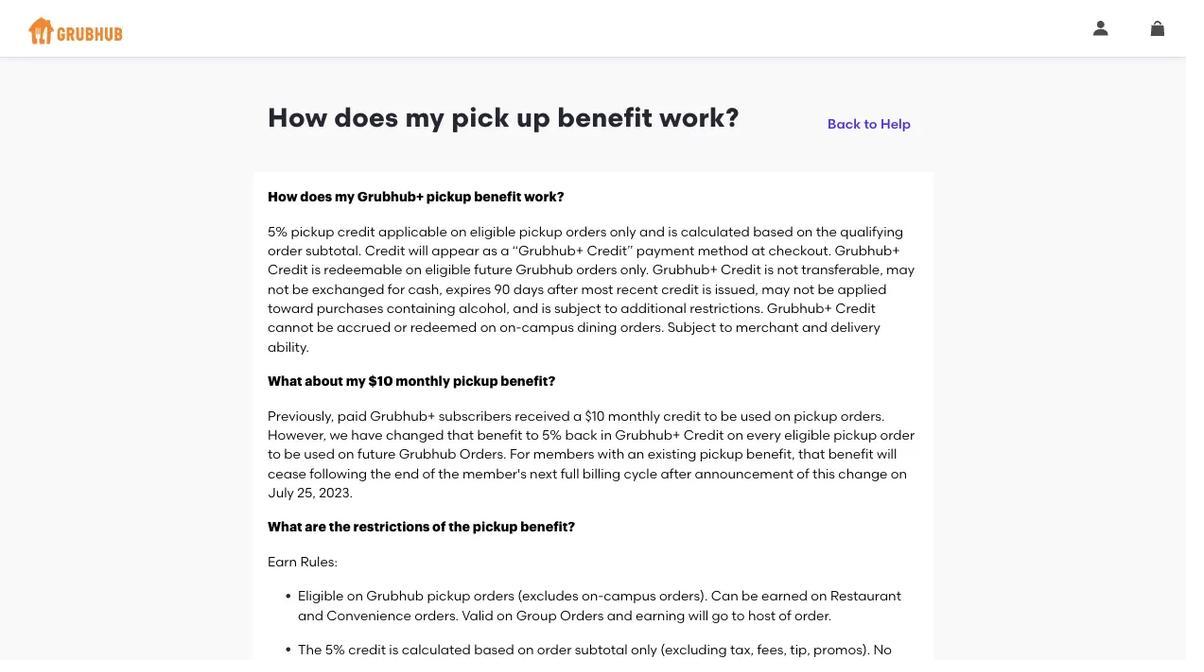 Task type: locate. For each thing, give the bounding box(es) containing it.
grubhub logo image
[[28, 12, 123, 50]]

my for $10
[[346, 375, 366, 388]]

grubhub inside "previously, paid grubhub+ subscribers received a $10 monthly credit to be used on pickup orders. however, we have changed that benefit to 5% back in grubhub+ credit on every eligible pickup order to be used on future grubhub orders. for members with an existing pickup benefit, that benefit will cease following the end of the member's next full billing cycle after announcement of this change on july 25, 2023."
[[399, 446, 457, 462]]

0 horizontal spatial future
[[358, 446, 396, 462]]

2 vertical spatial eligible
[[785, 427, 831, 443]]

subtotal.
[[306, 243, 362, 259]]

1 vertical spatial what
[[268, 521, 302, 534]]

0 vertical spatial that
[[447, 427, 474, 443]]

orders. left valid
[[415, 607, 459, 623]]

accrued
[[337, 319, 391, 335]]

what
[[268, 375, 302, 388], [268, 521, 302, 534]]

existing
[[648, 446, 697, 462]]

0 horizontal spatial on-
[[500, 319, 522, 335]]

0 vertical spatial used
[[741, 408, 772, 424]]

0 horizontal spatial after
[[547, 281, 578, 297]]

campus up earning
[[604, 588, 656, 604]]

1 horizontal spatial used
[[741, 408, 772, 424]]

0 horizontal spatial work?
[[524, 190, 565, 204]]

to inside eligible on grubhub pickup orders (excludes on-campus orders). can be earned on restaurant and convenience orders. valid on group orders and earning will go to host of order.
[[732, 607, 745, 623]]

1 vertical spatial calculated
[[402, 642, 471, 658]]

1 vertical spatial monthly
[[608, 408, 661, 424]]

future down have
[[358, 446, 396, 462]]

1 vertical spatial only
[[631, 642, 658, 658]]

credit inside the 5% credit is calculated based on order subtotal only (excluding tax, fees, tip, promos). no
[[348, 642, 386, 658]]

only down earning
[[631, 642, 658, 658]]

2 horizontal spatial will
[[877, 446, 897, 462]]

however,
[[268, 427, 327, 443]]

0 vertical spatial orders
[[566, 223, 607, 239]]

pickup
[[427, 190, 472, 204], [291, 223, 334, 239], [519, 223, 563, 239], [453, 375, 498, 388], [794, 408, 838, 424], [834, 427, 878, 443], [700, 446, 744, 462], [473, 521, 518, 534], [427, 588, 471, 604]]

credit up existing on the right bottom of page
[[664, 408, 701, 424]]

tip,
[[791, 642, 811, 658]]

0 vertical spatial will
[[409, 243, 429, 259]]

1 horizontal spatial future
[[474, 262, 513, 278]]

eligible down appear
[[425, 262, 471, 278]]

monthly
[[396, 375, 451, 388], [608, 408, 661, 424]]

(excludes
[[518, 588, 579, 604]]

additional
[[621, 300, 687, 316]]

pickup up subscribers
[[453, 375, 498, 388]]

1 vertical spatial future
[[358, 446, 396, 462]]

on up order.
[[811, 588, 828, 604]]

purchases
[[317, 300, 384, 316]]

may right issued,
[[762, 281, 791, 297]]

my
[[406, 102, 445, 133], [335, 190, 355, 204], [346, 375, 366, 388]]

benefit right up
[[558, 102, 653, 133]]

that
[[447, 427, 474, 443], [799, 446, 826, 462]]

2 horizontal spatial order
[[881, 427, 915, 443]]

restaurant
[[831, 588, 902, 604]]

to up the cease
[[268, 446, 281, 462]]

may up applied
[[887, 262, 915, 278]]

1 horizontal spatial order
[[537, 642, 572, 658]]

credit
[[338, 223, 375, 239], [662, 281, 699, 297], [664, 408, 701, 424], [348, 642, 386, 658]]

benefit? down next at left bottom
[[521, 521, 576, 534]]

based up at
[[753, 223, 794, 239]]

0 vertical spatial my
[[406, 102, 445, 133]]

exchanged
[[312, 281, 385, 297]]

billing
[[583, 465, 621, 481]]

based inside the 5% credit is calculated based on order subtotal only (excluding tax, fees, tip, promos). no
[[474, 642, 515, 658]]

benefit,
[[747, 446, 796, 462]]

1 vertical spatial grubhub
[[399, 446, 457, 462]]

and down 'days'
[[513, 300, 539, 316]]

2 what from the top
[[268, 521, 302, 534]]

0 horizontal spatial 5%
[[268, 223, 288, 239]]

work?
[[660, 102, 740, 133], [524, 190, 565, 204]]

on
[[451, 223, 467, 239], [797, 223, 813, 239], [406, 262, 422, 278], [480, 319, 497, 335], [775, 408, 791, 424], [727, 427, 744, 443], [338, 446, 354, 462], [891, 465, 908, 481], [347, 588, 363, 604], [811, 588, 828, 604], [497, 607, 513, 623], [518, 642, 534, 658]]

earning
[[636, 607, 686, 623]]

on down group at the left bottom
[[518, 642, 534, 658]]

0 horizontal spatial will
[[409, 243, 429, 259]]

calculated inside 5% pickup credit applicable on eligible pickup orders only and is calculated based on the qualifying order subtotal. credit will appear as a "grubhub+ credit" payment method at checkout. grubhub+ credit is redeemable on eligible future grubhub orders only. grubhub+ credit is not transferable, may not be exchanged for cash, expires 90 days after most recent credit is issued, may not be applied toward purchases containing alcohol, and is subject to additional restrictions. grubhub+ credit cannot be accrued or redeemed on on-campus dining orders. subject to merchant and delivery ability.
[[681, 223, 750, 239]]

credit inside "previously, paid grubhub+ subscribers received a $10 monthly credit to be used on pickup orders. however, we have changed that benefit to 5% back in grubhub+ credit on every eligible pickup order to be used on future grubhub orders. for members with an existing pickup benefit, that benefit will cease following the end of the member's next full billing cycle after announcement of this change on july 25, 2023."
[[664, 408, 701, 424]]

is inside the 5% credit is calculated based on order subtotal only (excluding tax, fees, tip, promos). no
[[389, 642, 399, 658]]

5% down the received
[[542, 427, 562, 443]]

0 vertical spatial calculated
[[681, 223, 750, 239]]

2 how from the top
[[268, 190, 298, 204]]

0 vertical spatial after
[[547, 281, 578, 297]]

will up 'change'
[[877, 446, 897, 462]]

0 horizontal spatial monthly
[[396, 375, 451, 388]]

will down the applicable
[[409, 243, 429, 259]]

1 horizontal spatial after
[[661, 465, 692, 481]]

future down as
[[474, 262, 513, 278]]

grubhub+ up an
[[615, 427, 681, 443]]

0 horizontal spatial $10
[[369, 375, 393, 388]]

only inside 5% pickup credit applicable on eligible pickup orders only and is calculated based on the qualifying order subtotal. credit will appear as a "grubhub+ credit" payment method at checkout. grubhub+ credit is redeemable on eligible future grubhub orders only. grubhub+ credit is not transferable, may not be exchanged for cash, expires 90 days after most recent credit is issued, may not be applied toward purchases containing alcohol, and is subject to additional restrictions. grubhub+ credit cannot be accrued or redeemed on on-campus dining orders. subject to merchant and delivery ability.
[[610, 223, 637, 239]]

1 vertical spatial after
[[661, 465, 692, 481]]

0 horizontal spatial orders.
[[415, 607, 459, 623]]

1 what from the top
[[268, 375, 302, 388]]

of left this
[[797, 465, 810, 481]]

does up subtotal.
[[300, 190, 332, 204]]

0 vertical spatial based
[[753, 223, 794, 239]]

what for what are the restrictions of the pickup benefit?
[[268, 521, 302, 534]]

containing
[[387, 300, 456, 316]]

0 horizontal spatial calculated
[[402, 642, 471, 658]]

to
[[864, 116, 878, 132], [605, 300, 618, 316], [720, 319, 733, 335], [705, 408, 718, 424], [526, 427, 539, 443], [268, 446, 281, 462], [732, 607, 745, 623]]

1 vertical spatial my
[[335, 190, 355, 204]]

based
[[753, 223, 794, 239], [474, 642, 515, 658]]

pickup up valid
[[427, 588, 471, 604]]

the up checkout.
[[816, 223, 838, 239]]

order
[[268, 243, 302, 259], [881, 427, 915, 443], [537, 642, 572, 658]]

on up convenience
[[347, 588, 363, 604]]

0 vertical spatial future
[[474, 262, 513, 278]]

5% inside "previously, paid grubhub+ subscribers received a $10 monthly credit to be used on pickup orders. however, we have changed that benefit to 5% back in grubhub+ credit on every eligible pickup order to be used on future grubhub orders. for members with an existing pickup benefit, that benefit will cease following the end of the member's next full billing cycle after announcement of this change on july 25, 2023."
[[542, 427, 562, 443]]

grubhub+ down payment
[[653, 262, 718, 278]]

pickup up "grubhub+
[[519, 223, 563, 239]]

earn rules:
[[268, 554, 338, 570]]

0 horizontal spatial order
[[268, 243, 302, 259]]

a inside 5% pickup credit applicable on eligible pickup orders only and is calculated based on the qualifying order subtotal. credit will appear as a "grubhub+ credit" payment method at checkout. grubhub+ credit is redeemable on eligible future grubhub orders only. grubhub+ credit is not transferable, may not be exchanged for cash, expires 90 days after most recent credit is issued, may not be applied toward purchases containing alcohol, and is subject to additional restrictions. grubhub+ credit cannot be accrued or redeemed on on-campus dining orders. subject to merchant and delivery ability.
[[501, 243, 510, 259]]

2 vertical spatial grubhub
[[367, 588, 424, 604]]

1 horizontal spatial work?
[[660, 102, 740, 133]]

1 vertical spatial used
[[304, 446, 335, 462]]

the
[[816, 223, 838, 239], [370, 465, 391, 481], [438, 465, 460, 481], [329, 521, 351, 534], [449, 521, 470, 534]]

to right go
[[732, 607, 745, 623]]

order inside the 5% credit is calculated based on order subtotal only (excluding tax, fees, tip, promos). no
[[537, 642, 572, 658]]

1 horizontal spatial based
[[753, 223, 794, 239]]

0 horizontal spatial based
[[474, 642, 515, 658]]

after down existing on the right bottom of page
[[661, 465, 692, 481]]

how
[[268, 102, 328, 133], [268, 190, 298, 204]]

1 horizontal spatial does
[[334, 102, 399, 133]]

qualifying
[[841, 223, 904, 239]]

1 vertical spatial $10
[[585, 408, 605, 424]]

not
[[777, 262, 799, 278], [268, 281, 289, 297], [794, 281, 815, 297]]

valid
[[462, 607, 494, 623]]

eligible
[[470, 223, 516, 239], [425, 262, 471, 278], [785, 427, 831, 443]]

0 horizontal spatial does
[[300, 190, 332, 204]]

0 vertical spatial a
[[501, 243, 510, 259]]

pickup up subtotal.
[[291, 223, 334, 239]]

that up this
[[799, 446, 826, 462]]

orders up valid
[[474, 588, 515, 604]]

pickup down member's
[[473, 521, 518, 534]]

1 horizontal spatial a
[[574, 408, 582, 424]]

0 vertical spatial on-
[[500, 319, 522, 335]]

on- down alcohol,
[[500, 319, 522, 335]]

$10 up have
[[369, 375, 393, 388]]

after up subject
[[547, 281, 578, 297]]

1 horizontal spatial $10
[[585, 408, 605, 424]]

what down ability.
[[268, 375, 302, 388]]

orders. inside "previously, paid grubhub+ subscribers received a $10 monthly credit to be used on pickup orders. however, we have changed that benefit to 5% back in grubhub+ credit on every eligible pickup order to be used on future grubhub orders. for members with an existing pickup benefit, that benefit will cease following the end of the member's next full billing cycle after announcement of this change on july 25, 2023."
[[841, 408, 885, 424]]

1 vertical spatial work?
[[524, 190, 565, 204]]

a right as
[[501, 243, 510, 259]]

used up every
[[741, 408, 772, 424]]

orders inside eligible on grubhub pickup orders (excludes on-campus orders). can be earned on restaurant and convenience orders. valid on group orders and earning will go to host of order.
[[474, 588, 515, 604]]

0 vertical spatial may
[[887, 262, 915, 278]]

grubhub+ up the merchant
[[767, 300, 833, 316]]

orders up most
[[577, 262, 617, 278]]

0 vertical spatial only
[[610, 223, 637, 239]]

a up back
[[574, 408, 582, 424]]

we
[[330, 427, 348, 443]]

used
[[741, 408, 772, 424], [304, 446, 335, 462]]

1 vertical spatial on-
[[582, 588, 604, 604]]

based down valid
[[474, 642, 515, 658]]

my right about
[[346, 375, 366, 388]]

to inside back to help link
[[864, 116, 878, 132]]

changed
[[386, 427, 444, 443]]

of
[[423, 465, 435, 481], [797, 465, 810, 481], [433, 521, 446, 534], [779, 607, 792, 623]]

1 vertical spatial how
[[268, 190, 298, 204]]

based inside 5% pickup credit applicable on eligible pickup orders only and is calculated based on the qualifying order subtotal. credit will appear as a "grubhub+ credit" payment method at checkout. grubhub+ credit is redeemable on eligible future grubhub orders only. grubhub+ credit is not transferable, may not be exchanged for cash, expires 90 days after most recent credit is issued, may not be applied toward purchases containing alcohol, and is subject to additional restrictions. grubhub+ credit cannot be accrued or redeemed on on-campus dining orders. subject to merchant and delivery ability.
[[753, 223, 794, 239]]

my up subtotal.
[[335, 190, 355, 204]]

1 horizontal spatial will
[[689, 607, 709, 623]]

0 vertical spatial work?
[[660, 102, 740, 133]]

will
[[409, 243, 429, 259], [877, 446, 897, 462], [689, 607, 709, 623]]

earn
[[268, 554, 297, 570]]

is down at
[[765, 262, 774, 278]]

1 horizontal spatial 5%
[[325, 642, 345, 658]]

2 horizontal spatial orders.
[[841, 408, 885, 424]]

"grubhub+
[[513, 243, 584, 259]]

on inside the 5% credit is calculated based on order subtotal only (excluding tax, fees, tip, promos). no
[[518, 642, 534, 658]]

only up credit"
[[610, 223, 637, 239]]

0 vertical spatial orders.
[[621, 319, 665, 335]]

method
[[698, 243, 749, 259]]

a inside "previously, paid grubhub+ subscribers received a $10 monthly credit to be used on pickup orders. however, we have changed that benefit to 5% back in grubhub+ credit on every eligible pickup order to be used on future grubhub orders. for members with an existing pickup benefit, that benefit will cease following the end of the member's next full billing cycle after announcement of this change on july 25, 2023."
[[574, 408, 582, 424]]

1 horizontal spatial on-
[[582, 588, 604, 604]]

0 horizontal spatial a
[[501, 243, 510, 259]]

subscribers
[[439, 408, 512, 424]]

toward
[[268, 300, 314, 316]]

1 vertical spatial a
[[574, 408, 582, 424]]

back to help link
[[821, 101, 919, 135]]

grubhub down changed
[[399, 446, 457, 462]]

after inside "previously, paid grubhub+ subscribers received a $10 monthly credit to be used on pickup orders. however, we have changed that benefit to 5% back in grubhub+ credit on every eligible pickup order to be used on future grubhub orders. for members with an existing pickup benefit, that benefit will cease following the end of the member's next full billing cycle after announcement of this change on july 25, 2023."
[[661, 465, 692, 481]]

credit inside "previously, paid grubhub+ subscribers received a $10 monthly credit to be used on pickup orders. however, we have changed that benefit to 5% back in grubhub+ credit on every eligible pickup order to be used on future grubhub orders. for members with an existing pickup benefit, that benefit will cease following the end of the member's next full billing cycle after announcement of this change on july 25, 2023."
[[684, 427, 724, 443]]

1 vertical spatial may
[[762, 281, 791, 297]]

1 vertical spatial does
[[300, 190, 332, 204]]

grubhub+ up the applicable
[[358, 190, 424, 204]]

on- inside 5% pickup credit applicable on eligible pickup orders only and is calculated based on the qualifying order subtotal. credit will appear as a "grubhub+ credit" payment method at checkout. grubhub+ credit is redeemable on eligible future grubhub orders only. grubhub+ credit is not transferable, may not be exchanged for cash, expires 90 days after most recent credit is issued, may not be applied toward purchases containing alcohol, and is subject to additional restrictions. grubhub+ credit cannot be accrued or redeemed on on-campus dining orders. subject to merchant and delivery ability.
[[500, 319, 522, 335]]

help
[[881, 116, 911, 132]]

2 vertical spatial orders
[[474, 588, 515, 604]]

1 vertical spatial campus
[[604, 588, 656, 604]]

how does my pick up benefit work?
[[268, 102, 740, 133]]

0 horizontal spatial used
[[304, 446, 335, 462]]

may
[[887, 262, 915, 278], [762, 281, 791, 297]]

how for how does my grubhub+ pickup benefit work?
[[268, 190, 298, 204]]

1 vertical spatial orders.
[[841, 408, 885, 424]]

0 vertical spatial how
[[268, 102, 328, 133]]

1 vertical spatial that
[[799, 446, 826, 462]]

calculated
[[681, 223, 750, 239], [402, 642, 471, 658]]

of down earned
[[779, 607, 792, 623]]

does up how does my grubhub+ pickup benefit work?
[[334, 102, 399, 133]]

order up 'change'
[[881, 427, 915, 443]]

5% inside the 5% credit is calculated based on order subtotal only (excluding tax, fees, tip, promos). no
[[325, 642, 345, 658]]

the left end
[[370, 465, 391, 481]]

eligible up benefit,
[[785, 427, 831, 443]]

1 vertical spatial orders
[[577, 262, 617, 278]]

5% inside 5% pickup credit applicable on eligible pickup orders only and is calculated based on the qualifying order subtotal. credit will appear as a "grubhub+ credit" payment method at checkout. grubhub+ credit is redeemable on eligible future grubhub orders only. grubhub+ credit is not transferable, may not be exchanged for cash, expires 90 days after most recent credit is issued, may not be applied toward purchases containing alcohol, and is subject to additional restrictions. grubhub+ credit cannot be accrued or redeemed on on-campus dining orders. subject to merchant and delivery ability.
[[268, 223, 288, 239]]

1 horizontal spatial orders.
[[621, 319, 665, 335]]

order down group at the left bottom
[[537, 642, 572, 658]]

$10 inside "previously, paid grubhub+ subscribers received a $10 monthly credit to be used on pickup orders. however, we have changed that benefit to 5% back in grubhub+ credit on every eligible pickup order to be used on future grubhub orders. for members with an existing pickup benefit, that benefit will cease following the end of the member's next full billing cycle after announcement of this change on july 25, 2023."
[[585, 408, 605, 424]]

$10 up in
[[585, 408, 605, 424]]

work? for how does my pick up benefit work?
[[660, 102, 740, 133]]

grubhub down "grubhub+
[[516, 262, 573, 278]]

grubhub
[[516, 262, 573, 278], [399, 446, 457, 462], [367, 588, 424, 604]]

2 vertical spatial order
[[537, 642, 572, 658]]

1 horizontal spatial calculated
[[681, 223, 750, 239]]

on- up orders
[[582, 588, 604, 604]]

for
[[388, 281, 405, 297]]

that down subscribers
[[447, 427, 474, 443]]

cease
[[268, 465, 307, 481]]

0 vertical spatial monthly
[[396, 375, 451, 388]]

eligible up as
[[470, 223, 516, 239]]

a
[[501, 243, 510, 259], [574, 408, 582, 424]]

only.
[[621, 262, 650, 278]]

2 vertical spatial orders.
[[415, 607, 459, 623]]

my for grubhub+
[[335, 190, 355, 204]]

does for grubhub+
[[300, 190, 332, 204]]

1 horizontal spatial campus
[[604, 588, 656, 604]]

0 vertical spatial what
[[268, 375, 302, 388]]

campus
[[522, 319, 574, 335], [604, 588, 656, 604]]

credit"
[[587, 243, 634, 259]]

campus down subject
[[522, 319, 574, 335]]

5% right the
[[325, 642, 345, 658]]

(excluding
[[661, 642, 727, 658]]

1 vertical spatial order
[[881, 427, 915, 443]]

will left go
[[689, 607, 709, 623]]

back
[[828, 116, 861, 132]]

orders
[[566, 223, 607, 239], [577, 262, 617, 278], [474, 588, 515, 604]]

about
[[305, 375, 343, 388]]

calculated up method
[[681, 223, 750, 239]]

2 horizontal spatial 5%
[[542, 427, 562, 443]]

2 vertical spatial will
[[689, 607, 709, 623]]

0 horizontal spatial campus
[[522, 319, 574, 335]]

and
[[640, 223, 665, 239], [513, 300, 539, 316], [802, 319, 828, 335], [298, 607, 324, 623], [607, 607, 633, 623]]

benefit
[[558, 102, 653, 133], [474, 190, 522, 204], [477, 427, 523, 443], [829, 446, 874, 462]]

benefit?
[[501, 375, 556, 388], [521, 521, 576, 534]]

1 horizontal spatial monthly
[[608, 408, 661, 424]]

0 vertical spatial 5%
[[268, 223, 288, 239]]

1 how from the top
[[268, 102, 328, 133]]

2 vertical spatial 5%
[[325, 642, 345, 658]]

1 vertical spatial based
[[474, 642, 515, 658]]

1 vertical spatial 5%
[[542, 427, 562, 443]]

1 vertical spatial eligible
[[425, 262, 471, 278]]

1 horizontal spatial that
[[799, 446, 826, 462]]

0 vertical spatial order
[[268, 243, 302, 259]]

and left the delivery
[[802, 319, 828, 335]]

orders. up 'change'
[[841, 408, 885, 424]]

order inside 5% pickup credit applicable on eligible pickup orders only and is calculated based on the qualifying order subtotal. credit will appear as a "grubhub+ credit" payment method at checkout. grubhub+ credit is redeemable on eligible future grubhub orders only. grubhub+ credit is not transferable, may not be exchanged for cash, expires 90 days after most recent credit is issued, may not be applied toward purchases containing alcohol, and is subject to additional restrictions. grubhub+ credit cannot be accrued or redeemed on on-campus dining orders. subject to merchant and delivery ability.
[[268, 243, 302, 259]]

1 vertical spatial will
[[877, 446, 897, 462]]

monthly up changed
[[396, 375, 451, 388]]

pick
[[452, 102, 510, 133]]

0 vertical spatial does
[[334, 102, 399, 133]]

grubhub up convenience
[[367, 588, 424, 604]]

future inside "previously, paid grubhub+ subscribers received a $10 monthly credit to be used on pickup orders. however, we have changed that benefit to 5% back in grubhub+ credit on every eligible pickup order to be used on future grubhub orders. for members with an existing pickup benefit, that benefit will cease following the end of the member's next full billing cycle after announcement of this change on july 25, 2023."
[[358, 446, 396, 462]]

cash,
[[408, 281, 443, 297]]

1 vertical spatial benefit?
[[521, 521, 576, 534]]

0 vertical spatial grubhub
[[516, 262, 573, 278]]

orders. down the additional
[[621, 319, 665, 335]]

be
[[292, 281, 309, 297], [818, 281, 835, 297], [317, 319, 334, 335], [721, 408, 738, 424], [284, 446, 301, 462], [742, 588, 759, 604]]

0 vertical spatial campus
[[522, 319, 574, 335]]

credit up the delivery
[[836, 300, 876, 316]]

benefit? up the received
[[501, 375, 556, 388]]

2 vertical spatial my
[[346, 375, 366, 388]]

is down 'days'
[[542, 300, 551, 316]]

credit
[[365, 243, 405, 259], [268, 262, 308, 278], [721, 262, 762, 278], [836, 300, 876, 316], [684, 427, 724, 443]]

to up announcement
[[705, 408, 718, 424]]



Task type: vqa. For each thing, say whether or not it's contained in the screenshot.
svg icon to the middle
no



Task type: describe. For each thing, give the bounding box(es) containing it.
benefit up as
[[474, 190, 522, 204]]

be down "purchases" on the top of the page
[[317, 319, 334, 335]]

back
[[565, 427, 598, 443]]

of right end
[[423, 465, 435, 481]]

restrictions.
[[690, 300, 764, 316]]

redeemed
[[410, 319, 477, 335]]

members
[[534, 446, 595, 462]]

the 5% credit is calculated based on order subtotal only (excluding tax, fees, tip, promos). no
[[298, 642, 892, 661]]

orders. inside 5% pickup credit applicable on eligible pickup orders only and is calculated based on the qualifying order subtotal. credit will appear as a "grubhub+ credit" payment method at checkout. grubhub+ credit is redeemable on eligible future grubhub orders only. grubhub+ credit is not transferable, may not be exchanged for cash, expires 90 days after most recent credit is issued, may not be applied toward purchases containing alcohol, and is subject to additional restrictions. grubhub+ credit cannot be accrued or redeemed on on-campus dining orders. subject to merchant and delivery ability.
[[621, 319, 665, 335]]

subject
[[668, 319, 717, 335]]

recent
[[617, 281, 658, 297]]

credit up redeemable
[[365, 243, 405, 259]]

small image
[[1094, 21, 1109, 36]]

most
[[582, 281, 614, 297]]

1 horizontal spatial may
[[887, 262, 915, 278]]

the right end
[[438, 465, 460, 481]]

with
[[598, 446, 625, 462]]

ability.
[[268, 339, 309, 355]]

on right 'change'
[[891, 465, 908, 481]]

announcement
[[695, 465, 794, 481]]

to down the received
[[526, 427, 539, 443]]

on down we
[[338, 446, 354, 462]]

up
[[517, 102, 551, 133]]

have
[[351, 427, 383, 443]]

0 horizontal spatial may
[[762, 281, 791, 297]]

expires
[[446, 281, 491, 297]]

this
[[813, 465, 836, 481]]

on left every
[[727, 427, 744, 443]]

on right valid
[[497, 607, 513, 623]]

delivery
[[831, 319, 881, 335]]

order inside "previously, paid grubhub+ subscribers received a $10 monthly credit to be used on pickup orders. however, we have changed that benefit to 5% back in grubhub+ credit on every eligible pickup order to be used on future grubhub orders. for members with an existing pickup benefit, that benefit will cease following the end of the member's next full billing cycle after announcement of this change on july 25, 2023."
[[881, 427, 915, 443]]

0 vertical spatial $10
[[369, 375, 393, 388]]

on up checkout.
[[797, 223, 813, 239]]

rules:
[[300, 554, 338, 570]]

convenience
[[327, 607, 412, 623]]

on up appear
[[451, 223, 467, 239]]

be up announcement
[[721, 408, 738, 424]]

5% pickup credit applicable on eligible pickup orders only and is calculated based on the qualifying order subtotal. credit will appear as a "grubhub+ credit" payment method at checkout. grubhub+ credit is redeemable on eligible future grubhub orders only. grubhub+ credit is not transferable, may not be exchanged for cash, expires 90 days after most recent credit is issued, may not be applied toward purchases containing alcohol, and is subject to additional restrictions. grubhub+ credit cannot be accrued or redeemed on on-campus dining orders. subject to merchant and delivery ability.
[[268, 223, 915, 355]]

previously, paid grubhub+ subscribers received a $10 monthly credit to be used on pickup orders. however, we have changed that benefit to 5% back in grubhub+ credit on every eligible pickup order to be used on future grubhub orders. for members with an existing pickup benefit, that benefit will cease following the end of the member's next full billing cycle after announcement of this change on july 25, 2023.
[[268, 408, 915, 501]]

change
[[839, 465, 888, 481]]

grubhub inside eligible on grubhub pickup orders (excludes on-campus orders). can be earned on restaurant and convenience orders. valid on group orders and earning will go to host of order.
[[367, 588, 424, 604]]

cannot
[[268, 319, 314, 335]]

future inside 5% pickup credit applicable on eligible pickup orders only and is calculated based on the qualifying order subtotal. credit will appear as a "grubhub+ credit" payment method at checkout. grubhub+ credit is redeemable on eligible future grubhub orders only. grubhub+ credit is not transferable, may not be exchanged for cash, expires 90 days after most recent credit is issued, may not be applied toward purchases containing alcohol, and is subject to additional restrictions. grubhub+ credit cannot be accrued or redeemed on on-campus dining orders. subject to merchant and delivery ability.
[[474, 262, 513, 278]]

orders
[[560, 607, 604, 623]]

earned
[[762, 588, 808, 604]]

next
[[530, 465, 558, 481]]

pickup up the applicable
[[427, 190, 472, 204]]

eligible
[[298, 588, 344, 604]]

to down restrictions.
[[720, 319, 733, 335]]

are
[[305, 521, 327, 534]]

at
[[752, 243, 766, 259]]

of inside eligible on grubhub pickup orders (excludes on-campus orders). can be earned on restaurant and convenience orders. valid on group orders and earning will go to host of order.
[[779, 607, 792, 623]]

be inside eligible on grubhub pickup orders (excludes on-campus orders). can be earned on restaurant and convenience orders. valid on group orders and earning will go to host of order.
[[742, 588, 759, 604]]

only inside the 5% credit is calculated based on order subtotal only (excluding tax, fees, tip, promos). no
[[631, 642, 658, 658]]

credit up subtotal.
[[338, 223, 375, 239]]

paid
[[338, 408, 367, 424]]

dining
[[577, 319, 617, 335]]

eligible inside "previously, paid grubhub+ subscribers received a $10 monthly credit to be used on pickup orders. however, we have changed that benefit to 5% back in grubhub+ credit on every eligible pickup order to be used on future grubhub orders. for members with an existing pickup benefit, that benefit will cease following the end of the member's next full billing cycle after announcement of this change on july 25, 2023."
[[785, 427, 831, 443]]

the
[[298, 642, 322, 658]]

fees,
[[758, 642, 787, 658]]

following
[[310, 465, 367, 481]]

merchant
[[736, 319, 799, 335]]

member's
[[463, 465, 527, 481]]

every
[[747, 427, 782, 443]]

0 horizontal spatial that
[[447, 427, 474, 443]]

eligible on grubhub pickup orders (excludes on-campus orders). can be earned on restaurant and convenience orders. valid on group orders and earning will go to host of order.
[[298, 588, 902, 623]]

order.
[[795, 607, 832, 623]]

redeemable
[[324, 262, 403, 278]]

be down however, at the left
[[284, 446, 301, 462]]

and down eligible
[[298, 607, 324, 623]]

promos).
[[814, 642, 871, 658]]

to down most
[[605, 300, 618, 316]]

grubhub+ up changed
[[370, 408, 436, 424]]

payment
[[637, 243, 695, 259]]

pickup inside eligible on grubhub pickup orders (excludes on-campus orders). can be earned on restaurant and convenience orders. valid on group orders and earning will go to host of order.
[[427, 588, 471, 604]]

does for pick
[[334, 102, 399, 133]]

credit up the additional
[[662, 281, 699, 297]]

in
[[601, 427, 612, 443]]

applicable
[[378, 223, 447, 239]]

tax,
[[731, 642, 754, 658]]

small image
[[1151, 21, 1166, 36]]

subtotal
[[575, 642, 628, 658]]

orders).
[[660, 588, 708, 604]]

days
[[514, 281, 544, 297]]

what for what about my $10 monthly pickup benefit?
[[268, 375, 302, 388]]

on down alcohol,
[[480, 319, 497, 335]]

90
[[495, 281, 510, 297]]

will inside "previously, paid grubhub+ subscribers received a $10 monthly credit to be used on pickup orders. however, we have changed that benefit to 5% back in grubhub+ credit on every eligible pickup order to be used on future grubhub orders. for members with an existing pickup benefit, that benefit will cease following the end of the member's next full billing cycle after announcement of this change on july 25, 2023."
[[877, 446, 897, 462]]

pickup up this
[[794, 408, 838, 424]]

and up payment
[[640, 223, 665, 239]]

how does my grubhub+ pickup benefit work?
[[268, 190, 565, 204]]

after inside 5% pickup credit applicable on eligible pickup orders only and is calculated based on the qualifying order subtotal. credit will appear as a "grubhub+ credit" payment method at checkout. grubhub+ credit is redeemable on eligible future grubhub orders only. grubhub+ credit is not transferable, may not be exchanged for cash, expires 90 days after most recent credit is issued, may not be applied toward purchases containing alcohol, and is subject to additional restrictions. grubhub+ credit cannot be accrued or redeemed on on-campus dining orders. subject to merchant and delivery ability.
[[547, 281, 578, 297]]

work? for how does my grubhub+ pickup benefit work?
[[524, 190, 565, 204]]

of right restrictions
[[433, 521, 446, 534]]

group
[[516, 607, 557, 623]]

as
[[483, 243, 498, 259]]

benefit up orders.
[[477, 427, 523, 443]]

on- inside eligible on grubhub pickup orders (excludes on-campus orders). can be earned on restaurant and convenience orders. valid on group orders and earning will go to host of order.
[[582, 588, 604, 604]]

be up toward on the top
[[292, 281, 309, 297]]

benefit up 'change'
[[829, 446, 874, 462]]

what about my $10 monthly pickup benefit?
[[268, 375, 556, 388]]

full
[[561, 465, 580, 481]]

25,
[[297, 485, 316, 501]]

will inside 5% pickup credit applicable on eligible pickup orders only and is calculated based on the qualifying order subtotal. credit will appear as a "grubhub+ credit" payment method at checkout. grubhub+ credit is redeemable on eligible future grubhub orders only. grubhub+ credit is not transferable, may not be exchanged for cash, expires 90 days after most recent credit is issued, may not be applied toward purchases containing alcohol, and is subject to additional restrictions. grubhub+ credit cannot be accrued or redeemed on on-campus dining orders. subject to merchant and delivery ability.
[[409, 243, 429, 259]]

on up the cash,
[[406, 262, 422, 278]]

is up payment
[[668, 223, 678, 239]]

applied
[[838, 281, 887, 297]]

and right orders
[[607, 607, 633, 623]]

how for how does my pick up benefit work?
[[268, 102, 328, 133]]

back to help
[[828, 116, 911, 132]]

host
[[748, 607, 776, 623]]

cycle
[[624, 465, 658, 481]]

on up every
[[775, 408, 791, 424]]

credit up issued,
[[721, 262, 762, 278]]

credit up toward on the top
[[268, 262, 308, 278]]

grubhub+ down qualifying
[[835, 243, 901, 259]]

previously,
[[268, 408, 335, 424]]

for
[[510, 446, 530, 462]]

0 vertical spatial benefit?
[[501, 375, 556, 388]]

is down subtotal.
[[311, 262, 321, 278]]

be down transferable,
[[818, 281, 835, 297]]

transferable,
[[802, 262, 884, 278]]

campus inside 5% pickup credit applicable on eligible pickup orders only and is calculated based on the qualifying order subtotal. credit will appear as a "grubhub+ credit" payment method at checkout. grubhub+ credit is redeemable on eligible future grubhub orders only. grubhub+ credit is not transferable, may not be exchanged for cash, expires 90 days after most recent credit is issued, may not be applied toward purchases containing alcohol, and is subject to additional restrictions. grubhub+ credit cannot be accrued or redeemed on on-campus dining orders. subject to merchant and delivery ability.
[[522, 319, 574, 335]]

end
[[395, 465, 419, 481]]

the down member's
[[449, 521, 470, 534]]

the inside 5% pickup credit applicable on eligible pickup orders only and is calculated based on the qualifying order subtotal. credit will appear as a "grubhub+ credit" payment method at checkout. grubhub+ credit is redeemable on eligible future grubhub orders only. grubhub+ credit is not transferable, may not be exchanged for cash, expires 90 days after most recent credit is issued, may not be applied toward purchases containing alcohol, and is subject to additional restrictions. grubhub+ credit cannot be accrued or redeemed on on-campus dining orders. subject to merchant and delivery ability.
[[816, 223, 838, 239]]

orders. inside eligible on grubhub pickup orders (excludes on-campus orders). can be earned on restaurant and convenience orders. valid on group orders and earning will go to host of order.
[[415, 607, 459, 623]]

2023.
[[319, 485, 353, 501]]

go
[[712, 607, 729, 623]]

appear
[[432, 243, 480, 259]]

subject
[[555, 300, 602, 316]]

0 vertical spatial eligible
[[470, 223, 516, 239]]

no
[[874, 642, 892, 658]]

is up restrictions.
[[702, 281, 712, 297]]

pickup up 'change'
[[834, 427, 878, 443]]

what are the restrictions of the pickup benefit?
[[268, 521, 576, 534]]

pickup up announcement
[[700, 446, 744, 462]]

orders.
[[460, 446, 507, 462]]

july
[[268, 485, 294, 501]]

my for pick
[[406, 102, 445, 133]]

grubhub inside 5% pickup credit applicable on eligible pickup orders only and is calculated based on the qualifying order subtotal. credit will appear as a "grubhub+ credit" payment method at checkout. grubhub+ credit is redeemable on eligible future grubhub orders only. grubhub+ credit is not transferable, may not be exchanged for cash, expires 90 days after most recent credit is issued, may not be applied toward purchases containing alcohol, and is subject to additional restrictions. grubhub+ credit cannot be accrued or redeemed on on-campus dining orders. subject to merchant and delivery ability.
[[516, 262, 573, 278]]

received
[[515, 408, 570, 424]]

campus inside eligible on grubhub pickup orders (excludes on-campus orders). can be earned on restaurant and convenience orders. valid on group orders and earning will go to host of order.
[[604, 588, 656, 604]]

will inside eligible on grubhub pickup orders (excludes on-campus orders). can be earned on restaurant and convenience orders. valid on group orders and earning will go to host of order.
[[689, 607, 709, 623]]

calculated inside the 5% credit is calculated based on order subtotal only (excluding tax, fees, tip, promos). no
[[402, 642, 471, 658]]

restrictions
[[353, 521, 430, 534]]

the right are
[[329, 521, 351, 534]]

alcohol,
[[459, 300, 510, 316]]

checkout.
[[769, 243, 832, 259]]

monthly inside "previously, paid grubhub+ subscribers received a $10 monthly credit to be used on pickup orders. however, we have changed that benefit to 5% back in grubhub+ credit on every eligible pickup order to be used on future grubhub orders. for members with an existing pickup benefit, that benefit will cease following the end of the member's next full billing cycle after announcement of this change on july 25, 2023."
[[608, 408, 661, 424]]



